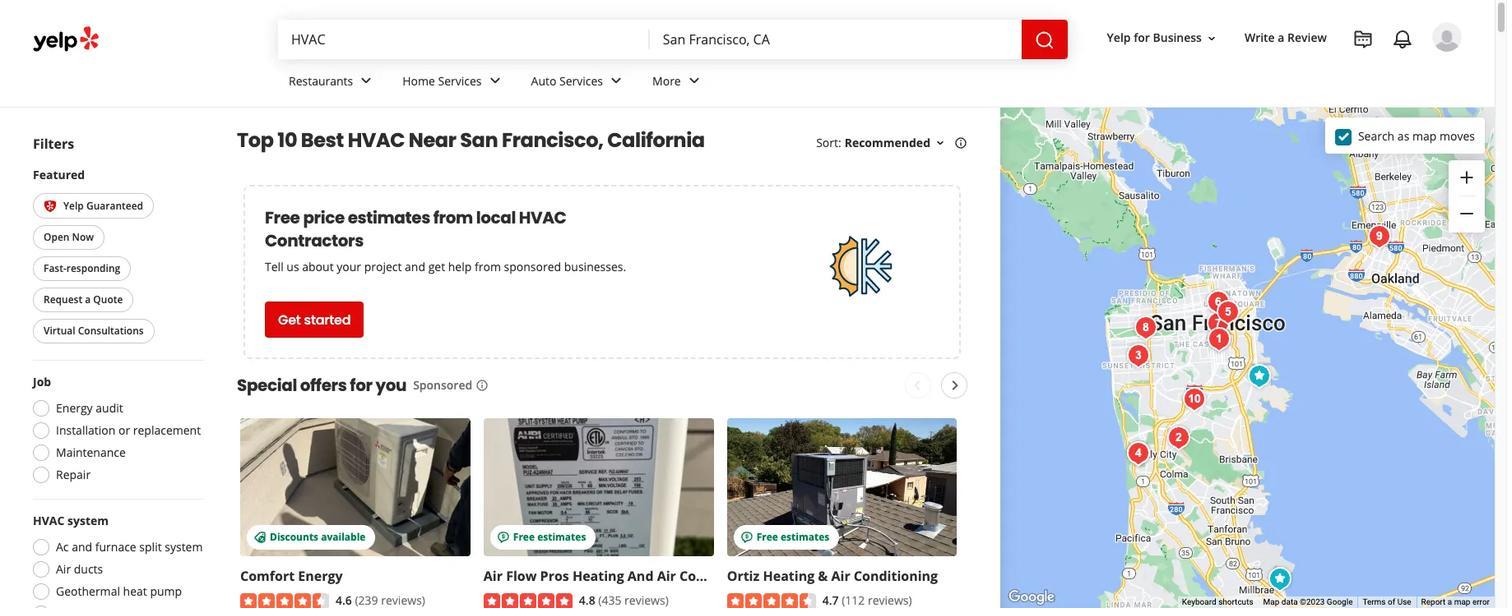 Task type: locate. For each thing, give the bounding box(es) containing it.
your
[[337, 259, 361, 275]]

free estimates link
[[484, 419, 714, 557], [727, 419, 957, 557]]

0 horizontal spatial estimates
[[348, 207, 430, 230]]

2 horizontal spatial estimates
[[781, 531, 830, 545]]

2 horizontal spatial hvac
[[519, 207, 566, 230]]

keyboard shortcuts
[[1182, 598, 1254, 607]]

0 horizontal spatial none field
[[291, 30, 637, 49]]

16 free estimates v2 image up ortiz
[[740, 531, 753, 545]]

free for air flow pros heating and air conditioning
[[513, 531, 535, 545]]

0 horizontal spatial from
[[433, 207, 473, 230]]

group
[[1449, 160, 1485, 233]]

1 horizontal spatial from
[[475, 259, 501, 275]]

zoom out image
[[1457, 204, 1477, 224]]

a inside 'button'
[[85, 293, 91, 307]]

hvac up ac
[[33, 514, 65, 529]]

services right auto
[[560, 73, 603, 89]]

yelp guaranteed
[[63, 199, 143, 213]]

filters
[[33, 135, 74, 153]]

2 vertical spatial hvac
[[33, 514, 65, 529]]

0 vertical spatial energy
[[56, 401, 93, 417]]

free estimates up & on the bottom
[[757, 531, 830, 545]]

quote
[[93, 293, 123, 307]]

job
[[33, 375, 51, 390]]

24 chevron down v2 image inside home services link
[[485, 71, 505, 91]]

1 horizontal spatial estimates
[[537, 531, 586, 545]]

Near text field
[[663, 30, 1008, 49]]

1 vertical spatial 16 chevron down v2 image
[[934, 136, 947, 150]]

conditioning up 4.7 star rating 'image' at the bottom
[[680, 568, 764, 586]]

2 services from the left
[[560, 73, 603, 89]]

16 info v2 image for special offers for you
[[476, 379, 489, 392]]

contractors
[[265, 230, 364, 253]]

yelp for business button
[[1101, 23, 1225, 53]]

open
[[44, 231, 69, 245]]

1 vertical spatial from
[[475, 259, 501, 275]]

previous image
[[908, 376, 928, 396]]

installation or replacement
[[56, 423, 201, 439]]

0 horizontal spatial hvac
[[33, 514, 65, 529]]

energy
[[56, 401, 93, 417], [298, 568, 343, 586]]

get
[[278, 311, 301, 330]]

1 horizontal spatial free
[[513, 531, 535, 545]]

1 horizontal spatial 16 chevron down v2 image
[[1205, 32, 1219, 45]]

0 horizontal spatial conditioning
[[680, 568, 764, 586]]

1 horizontal spatial services
[[560, 73, 603, 89]]

california
[[607, 127, 705, 154]]

next hvac & appliance repair image
[[1212, 296, 1245, 329]]

and inside free price estimates from local hvac contractors tell us about your project and get help from sponsored businesses.
[[405, 259, 425, 275]]

1 horizontal spatial 16 free estimates v2 image
[[740, 531, 753, 545]]

1 vertical spatial yelp
[[63, 199, 84, 213]]

1 16 free estimates v2 image from the left
[[497, 531, 510, 545]]

data
[[1282, 598, 1298, 607]]

0 vertical spatial hvac
[[348, 127, 405, 154]]

services for auto services
[[560, 73, 603, 89]]

estimates up project
[[348, 207, 430, 230]]

1 horizontal spatial none field
[[663, 30, 1008, 49]]

4.6 star rating image
[[240, 594, 329, 609]]

virtual
[[44, 325, 75, 339]]

2 free estimates from the left
[[757, 531, 830, 545]]

0 horizontal spatial 16 chevron down v2 image
[[934, 136, 947, 150]]

yelp
[[1107, 30, 1131, 46], [63, 199, 84, 213]]

16 free estimates v2 image up flow
[[497, 531, 510, 545]]

option group containing job
[[28, 375, 204, 489]]

dennis's heating & cooling image
[[1243, 360, 1276, 393]]

2 horizontal spatial free
[[757, 531, 778, 545]]

a for write
[[1278, 30, 1285, 46]]

1 horizontal spatial free estimates link
[[727, 419, 957, 557]]

estimates
[[348, 207, 430, 230], [537, 531, 586, 545], [781, 531, 830, 545]]

1 vertical spatial and
[[72, 540, 92, 556]]

free estimates
[[513, 531, 586, 545], [757, 531, 830, 545]]

project
[[364, 259, 402, 275]]

none field up business categories "element"
[[663, 30, 1008, 49]]

16 chevron down v2 image
[[1205, 32, 1219, 45], [934, 136, 947, 150]]

1 horizontal spatial for
[[1134, 30, 1150, 46]]

1 horizontal spatial conditioning
[[854, 568, 938, 586]]

and right ac
[[72, 540, 92, 556]]

from right help
[[475, 259, 501, 275]]

request a quote
[[44, 293, 123, 307]]

24 chevron down v2 image left auto
[[485, 71, 505, 91]]

16 free estimates v2 image
[[497, 531, 510, 545], [740, 531, 753, 545]]

maintenance
[[56, 445, 126, 461]]

1 free estimates from the left
[[513, 531, 586, 545]]

0 horizontal spatial and
[[72, 540, 92, 556]]

system right split
[[165, 540, 203, 556]]

0 vertical spatial from
[[433, 207, 473, 230]]

yelp for business
[[1107, 30, 1202, 46]]

you
[[376, 374, 407, 397]]

0 horizontal spatial 16 info v2 image
[[476, 379, 489, 392]]

of
[[1388, 598, 1396, 607]]

featured
[[33, 167, 85, 183]]

keyboard shortcuts button
[[1182, 597, 1254, 609]]

2 24 chevron down v2 image from the left
[[684, 71, 704, 91]]

started
[[304, 311, 351, 330]]

atlas heating image
[[1363, 220, 1396, 253]]

16 discount available v2 image
[[253, 531, 267, 545]]

free left price
[[265, 207, 300, 230]]

16 chevron down v2 image for yelp for business
[[1205, 32, 1219, 45]]

guaranteed
[[86, 199, 143, 213]]

24 chevron down v2 image right restaurants
[[356, 71, 376, 91]]

16 info v2 image right recommended popup button
[[954, 136, 968, 150]]

yelp inside featured group
[[63, 199, 84, 213]]

16 chevron down v2 image inside recommended popup button
[[934, 136, 947, 150]]

1 horizontal spatial a
[[1278, 30, 1285, 46]]

a plus quality hvac image
[[1122, 437, 1155, 470]]

1 vertical spatial map
[[1454, 598, 1471, 607]]

open now
[[44, 231, 94, 245]]

hvac right local
[[519, 207, 566, 230]]

1 horizontal spatial yelp
[[1107, 30, 1131, 46]]

ortiz heating & air conditioning image
[[1263, 563, 1296, 596]]

special offers for you
[[237, 374, 407, 397]]

get started button
[[265, 302, 364, 338]]

16 free estimates v2 image for ortiz
[[740, 531, 753, 545]]

16 info v2 image for top 10 best hvac near san francisco, california
[[954, 136, 968, 150]]

home
[[403, 73, 435, 89]]

ortiz heating & air conditioning link
[[727, 568, 938, 586]]

0 vertical spatial option group
[[28, 375, 204, 489]]

more link
[[639, 59, 717, 107]]

discounts available
[[270, 531, 366, 545]]

search as map moves
[[1358, 128, 1475, 144]]

google
[[1327, 598, 1353, 607]]

24 chevron down v2 image for more
[[684, 71, 704, 91]]

2 heating from the left
[[763, 568, 815, 586]]

none field find
[[291, 30, 637, 49]]

0 vertical spatial a
[[1278, 30, 1285, 46]]

write
[[1245, 30, 1275, 46]]

free
[[265, 207, 300, 230], [513, 531, 535, 545], [757, 531, 778, 545]]

for left you
[[350, 374, 372, 397]]

air right and
[[657, 568, 676, 586]]

a left quote
[[85, 293, 91, 307]]

about
[[302, 259, 334, 275]]

free estimates up pros in the bottom of the page
[[513, 531, 586, 545]]

16 chevron down v2 image inside yelp for business button
[[1205, 32, 1219, 45]]

air flow pros heating and air conditioning image
[[1203, 323, 1235, 356], [1203, 323, 1235, 356]]

option group
[[28, 375, 204, 489], [28, 514, 204, 609]]

services right the home
[[438, 73, 482, 89]]

and inside option group
[[72, 540, 92, 556]]

0 horizontal spatial free
[[265, 207, 300, 230]]

a right report
[[1448, 598, 1452, 607]]

24 chevron down v2 image right auto services
[[606, 71, 626, 91]]

and left the get
[[405, 259, 425, 275]]

services for home services
[[438, 73, 482, 89]]

1 horizontal spatial 24 chevron down v2 image
[[684, 71, 704, 91]]

free estimates link for heating
[[484, 419, 714, 557]]

24 chevron down v2 image inside the more link
[[684, 71, 704, 91]]

4.8 star rating image
[[484, 594, 573, 609]]

projects image
[[1354, 30, 1373, 49]]

ducts
[[74, 562, 103, 578]]

1 horizontal spatial free estimates
[[757, 531, 830, 545]]

free up ortiz
[[757, 531, 778, 545]]

a right write
[[1278, 30, 1285, 46]]

1 free estimates link from the left
[[484, 419, 714, 557]]

1 vertical spatial hvac
[[519, 207, 566, 230]]

consultations
[[78, 325, 144, 339]]

estimates up pros in the bottom of the page
[[537, 531, 586, 545]]

2 free estimates link from the left
[[727, 419, 957, 557]]

1 option group from the top
[[28, 375, 204, 489]]

map
[[1413, 128, 1437, 144], [1454, 598, 1471, 607]]

system up ac
[[67, 514, 109, 529]]

recommended
[[845, 135, 931, 151]]

None field
[[291, 30, 637, 49], [663, 30, 1008, 49]]

fast-responding
[[44, 262, 120, 276]]

same day air conditioning & heating image
[[1202, 307, 1235, 340]]

split
[[139, 540, 162, 556]]

fast-
[[44, 262, 66, 276]]

write a review link
[[1238, 23, 1334, 53]]

geothermal heat pump
[[56, 585, 182, 600]]

16 chevron down v2 image right business
[[1205, 32, 1219, 45]]

0 horizontal spatial services
[[438, 73, 482, 89]]

heat
[[123, 585, 147, 600]]

review
[[1288, 30, 1327, 46]]

1 24 chevron down v2 image from the left
[[485, 71, 505, 91]]

free up flow
[[513, 531, 535, 545]]

0 vertical spatial map
[[1413, 128, 1437, 144]]

2 16 free estimates v2 image from the left
[[740, 531, 753, 545]]

2 vertical spatial a
[[1448, 598, 1452, 607]]

1 horizontal spatial energy
[[298, 568, 343, 586]]

us
[[287, 259, 299, 275]]

24 chevron down v2 image inside restaurants link
[[356, 71, 376, 91]]

audit
[[96, 401, 123, 417]]

0 horizontal spatial 24 chevron down v2 image
[[356, 71, 376, 91]]

1 services from the left
[[438, 73, 482, 89]]

None search field
[[278, 20, 1071, 59]]

0 vertical spatial yelp
[[1107, 30, 1131, 46]]

1 vertical spatial option group
[[28, 514, 204, 609]]

estimates inside free price estimates from local hvac contractors tell us about your project and get help from sponsored businesses.
[[348, 207, 430, 230]]

map right as
[[1413, 128, 1437, 144]]

yelp inside the user actions element
[[1107, 30, 1131, 46]]

©2023
[[1300, 598, 1325, 607]]

0 horizontal spatial 24 chevron down v2 image
[[485, 71, 505, 91]]

heating
[[573, 568, 624, 586], [763, 568, 815, 586]]

0 horizontal spatial energy
[[56, 401, 93, 417]]

0 horizontal spatial map
[[1413, 128, 1437, 144]]

24 chevron down v2 image
[[356, 71, 376, 91], [606, 71, 626, 91]]

a plus quality hvac image
[[1122, 437, 1155, 470]]

conditioning right & on the bottom
[[854, 568, 938, 586]]

air
[[56, 562, 71, 578], [484, 568, 503, 586], [657, 568, 676, 586], [831, 568, 851, 586]]

2 option group from the top
[[28, 514, 204, 609]]

1 vertical spatial 16 info v2 image
[[476, 379, 489, 392]]

yelp right 16 yelp guaranteed v2 icon
[[63, 199, 84, 213]]

more
[[653, 73, 681, 89]]

tell
[[265, 259, 284, 275]]

yelp left business
[[1107, 30, 1131, 46]]

0 horizontal spatial for
[[350, 374, 372, 397]]

16 info v2 image right sponsored
[[476, 379, 489, 392]]

16 chevron down v2 image right the recommended
[[934, 136, 947, 150]]

air down ac
[[56, 562, 71, 578]]

1 horizontal spatial hvac
[[348, 127, 405, 154]]

1 horizontal spatial heating
[[763, 568, 815, 586]]

0 vertical spatial and
[[405, 259, 425, 275]]

estimates up & on the bottom
[[781, 531, 830, 545]]

hvac right 'best'
[[348, 127, 405, 154]]

2 24 chevron down v2 image from the left
[[606, 71, 626, 91]]

from left local
[[433, 207, 473, 230]]

none field up home services link
[[291, 30, 637, 49]]

home services
[[403, 73, 482, 89]]

hvac system
[[33, 514, 109, 529]]

ac and furnace split system
[[56, 540, 203, 556]]

or
[[118, 423, 130, 439]]

for left business
[[1134, 30, 1150, 46]]

0 horizontal spatial yelp
[[63, 199, 84, 213]]

heating left and
[[573, 568, 624, 586]]

24 chevron down v2 image inside the auto services link
[[606, 71, 626, 91]]

0 horizontal spatial free estimates
[[513, 531, 586, 545]]

option group containing hvac system
[[28, 514, 204, 609]]

energy down discounts available
[[298, 568, 343, 586]]

0 vertical spatial 16 info v2 image
[[954, 136, 968, 150]]

1 none field from the left
[[291, 30, 637, 49]]

available
[[321, 531, 366, 545]]

ocean air heating image
[[1122, 339, 1155, 372]]

1 vertical spatial for
[[350, 374, 372, 397]]

1 24 chevron down v2 image from the left
[[356, 71, 376, 91]]

0 vertical spatial for
[[1134, 30, 1150, 46]]

2 horizontal spatial a
[[1448, 598, 1452, 607]]

1 horizontal spatial 24 chevron down v2 image
[[606, 71, 626, 91]]

2 none field from the left
[[663, 30, 1008, 49]]

1 vertical spatial system
[[165, 540, 203, 556]]

16 yelp guaranteed v2 image
[[44, 200, 57, 213]]

24 chevron down v2 image
[[485, 71, 505, 91], [684, 71, 704, 91]]

1 vertical spatial a
[[85, 293, 91, 307]]

request
[[44, 293, 82, 307]]

1 horizontal spatial map
[[1454, 598, 1471, 607]]

0 horizontal spatial a
[[85, 293, 91, 307]]

yelp guaranteed button
[[33, 193, 154, 219]]

air inside option group
[[56, 562, 71, 578]]

0 horizontal spatial heating
[[573, 568, 624, 586]]

0 vertical spatial 16 chevron down v2 image
[[1205, 32, 1219, 45]]

a for report
[[1448, 598, 1452, 607]]

0 horizontal spatial system
[[67, 514, 109, 529]]

1 vertical spatial energy
[[298, 568, 343, 586]]

a for request
[[85, 293, 91, 307]]

replacement
[[133, 423, 201, 439]]

1 horizontal spatial and
[[405, 259, 425, 275]]

0 horizontal spatial free estimates link
[[484, 419, 714, 557]]

recommended button
[[845, 135, 947, 151]]

energy up installation
[[56, 401, 93, 417]]

heating up 4.7 star rating 'image' at the bottom
[[763, 568, 815, 586]]

1 horizontal spatial 16 info v2 image
[[954, 136, 968, 150]]

for
[[1134, 30, 1150, 46], [350, 374, 372, 397]]

24 chevron down v2 image right more
[[684, 71, 704, 91]]

16 info v2 image
[[954, 136, 968, 150], [476, 379, 489, 392]]

0 horizontal spatial 16 free estimates v2 image
[[497, 531, 510, 545]]

map left error
[[1454, 598, 1471, 607]]



Task type: vqa. For each thing, say whether or not it's contained in the screenshot.
sponsored
yes



Task type: describe. For each thing, give the bounding box(es) containing it.
comfort energy
[[240, 568, 343, 586]]

discounts
[[270, 531, 318, 545]]

free estimates for heating
[[757, 531, 830, 545]]

free estimates for flow
[[513, 531, 586, 545]]

0 vertical spatial system
[[67, 514, 109, 529]]

as
[[1398, 128, 1410, 144]]

virtual consultations
[[44, 325, 144, 339]]

google image
[[1005, 587, 1059, 609]]

ortiz
[[727, 568, 760, 586]]

estimates for ortiz
[[781, 531, 830, 545]]

san francisco heating and cooling image
[[1162, 422, 1195, 455]]

sponsored
[[504, 259, 561, 275]]

moves
[[1440, 128, 1475, 144]]

open now button
[[33, 226, 105, 250]]

air left flow
[[484, 568, 503, 586]]

terms of use
[[1363, 598, 1412, 607]]

&
[[818, 568, 828, 586]]

free price estimates from local hvac contractors image
[[818, 225, 901, 308]]

comfort energy link
[[240, 568, 343, 586]]

map for moves
[[1413, 128, 1437, 144]]

16 free estimates v2 image for air
[[497, 531, 510, 545]]

business categories element
[[276, 59, 1462, 107]]

apollo heating & ventilating image
[[1178, 383, 1211, 416]]

get
[[428, 259, 445, 275]]

terms of use link
[[1363, 598, 1412, 607]]

business
[[1153, 30, 1202, 46]]

featured group
[[30, 167, 204, 348]]

geothermal
[[56, 585, 120, 600]]

restaurants
[[289, 73, 353, 89]]

none field near
[[663, 30, 1008, 49]]

top
[[237, 127, 274, 154]]

report a map error
[[1421, 598, 1490, 607]]

ortiz heating & air conditioning
[[727, 568, 938, 586]]

hvac inside free price estimates from local hvac contractors tell us about your project and get help from sponsored businesses.
[[519, 207, 566, 230]]

search
[[1358, 128, 1395, 144]]

zoom in image
[[1457, 168, 1477, 187]]

Find text field
[[291, 30, 637, 49]]

free inside free price estimates from local hvac contractors tell us about your project and get help from sponsored businesses.
[[265, 207, 300, 230]]

2 conditioning from the left
[[854, 568, 938, 586]]

sort:
[[816, 135, 841, 151]]

flow
[[506, 568, 537, 586]]

use
[[1398, 598, 1412, 607]]

4.7 star rating image
[[727, 594, 816, 609]]

shortcuts
[[1219, 598, 1254, 607]]

top 10 best hvac near san francisco, california
[[237, 127, 705, 154]]

virtual consultations button
[[33, 320, 154, 344]]

error
[[1473, 598, 1490, 607]]

breathable image
[[1202, 286, 1235, 319]]

help
[[448, 259, 472, 275]]

air right & on the bottom
[[831, 568, 851, 586]]

best
[[301, 127, 344, 154]]

free price estimates from local hvac contractors tell us about your project and get help from sponsored businesses.
[[265, 207, 626, 275]]

write a review
[[1245, 30, 1327, 46]]

special
[[237, 374, 297, 397]]

report a map error link
[[1421, 598, 1490, 607]]

1 conditioning from the left
[[680, 568, 764, 586]]

next image
[[946, 376, 965, 396]]

keyboard
[[1182, 598, 1217, 607]]

request a quote button
[[33, 288, 134, 313]]

free for ortiz heating & air conditioning
[[757, 531, 778, 545]]

discounts available link
[[240, 419, 471, 557]]

fast-responding button
[[33, 257, 131, 282]]

building efficiency image
[[1129, 311, 1162, 344]]

get started
[[278, 311, 351, 330]]

auto services
[[531, 73, 603, 89]]

air ducts
[[56, 562, 103, 578]]

free estimates link for air
[[727, 419, 957, 557]]

repair
[[56, 468, 91, 483]]

map data ©2023 google
[[1263, 598, 1353, 607]]

nolan p. image
[[1433, 22, 1462, 52]]

now
[[72, 231, 94, 245]]

10
[[277, 127, 297, 154]]

24 chevron down v2 image for restaurants
[[356, 71, 376, 91]]

search image
[[1035, 30, 1055, 50]]

yelp for yelp for business
[[1107, 30, 1131, 46]]

restaurants link
[[276, 59, 389, 107]]

ac
[[56, 540, 69, 556]]

businesses.
[[564, 259, 626, 275]]

sponsored
[[413, 378, 472, 393]]

1 heating from the left
[[573, 568, 624, 586]]

16 chevron down v2 image for recommended
[[934, 136, 947, 150]]

auto
[[531, 73, 557, 89]]

1 horizontal spatial system
[[165, 540, 203, 556]]

24 chevron down v2 image for home services
[[485, 71, 505, 91]]

24 chevron down v2 image for auto services
[[606, 71, 626, 91]]

map region
[[887, 0, 1507, 609]]

energy audit
[[56, 401, 123, 417]]

for inside button
[[1134, 30, 1150, 46]]

auto services link
[[518, 59, 639, 107]]

yelp for yelp guaranteed
[[63, 199, 84, 213]]

user actions element
[[1094, 21, 1485, 122]]

air flow pros heating and air conditioning
[[484, 568, 764, 586]]

and
[[628, 568, 654, 586]]

price
[[303, 207, 345, 230]]

local
[[476, 207, 516, 230]]

map for error
[[1454, 598, 1471, 607]]

francisco,
[[502, 127, 604, 154]]

near
[[409, 127, 456, 154]]

responding
[[66, 262, 120, 276]]

estimates for air
[[537, 531, 586, 545]]

notifications image
[[1393, 30, 1413, 49]]



